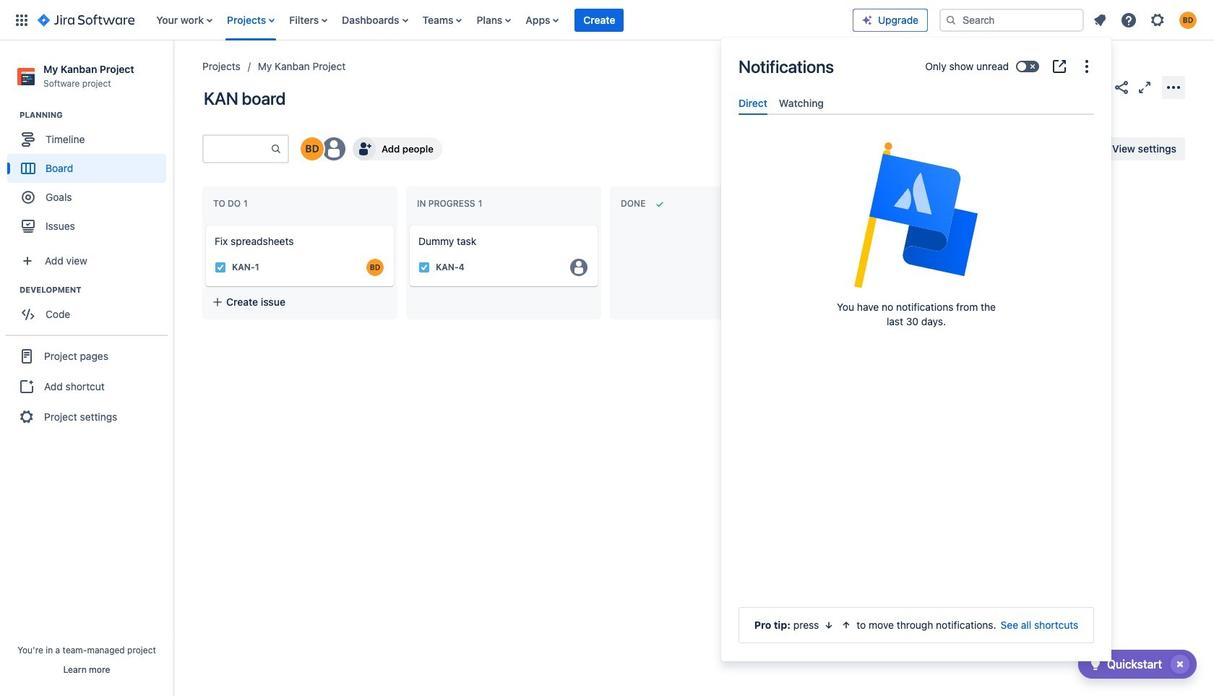 Task type: describe. For each thing, give the bounding box(es) containing it.
create issue image for to do element
[[196, 215, 213, 233]]

notifications image
[[1092, 11, 1109, 29]]

more actions image
[[1165, 78, 1183, 96]]

0 horizontal spatial list
[[149, 0, 853, 40]]

search image
[[946, 14, 957, 26]]

enter full screen image
[[1136, 78, 1154, 96]]

more image
[[1079, 58, 1096, 75]]

2 vertical spatial group
[[6, 335, 168, 437]]

task image
[[215, 262, 226, 273]]

sidebar navigation image
[[158, 58, 189, 87]]

import image
[[918, 140, 936, 158]]

task image
[[419, 262, 430, 273]]

settings image
[[1149, 11, 1167, 29]]

heading for planning image
[[20, 109, 173, 121]]

add people image
[[356, 140, 373, 158]]

in progress element
[[417, 198, 485, 209]]

arrow down image
[[824, 620, 835, 631]]

heading for the development image
[[20, 284, 173, 296]]

appswitcher icon image
[[13, 11, 30, 29]]

star kan board image
[[1090, 78, 1107, 96]]

check image
[[1087, 656, 1104, 673]]

Search field
[[940, 8, 1084, 31]]



Task type: locate. For each thing, give the bounding box(es) containing it.
your profile and settings image
[[1180, 11, 1197, 29]]

planning image
[[2, 106, 20, 124]]

development image
[[2, 281, 20, 299]]

0 vertical spatial heading
[[20, 109, 173, 121]]

1 heading from the top
[[20, 109, 173, 121]]

tab panel
[[733, 115, 1100, 128]]

primary element
[[9, 0, 853, 40]]

dismiss quickstart image
[[1169, 653, 1192, 676]]

arrow up image
[[841, 620, 853, 631]]

0 vertical spatial group
[[7, 109, 173, 245]]

group for the development image
[[7, 284, 173, 333]]

open notifications in a new tab image
[[1051, 58, 1068, 75]]

create issue image down in progress "element"
[[400, 215, 417, 233]]

group for planning image
[[7, 109, 173, 245]]

heading
[[20, 109, 173, 121], [20, 284, 173, 296]]

Search this board text field
[[204, 136, 270, 162]]

tab list
[[733, 91, 1100, 115]]

1 horizontal spatial create issue image
[[400, 215, 417, 233]]

1 vertical spatial group
[[7, 284, 173, 333]]

goal image
[[22, 191, 35, 204]]

group
[[7, 109, 173, 245], [7, 284, 173, 333], [6, 335, 168, 437]]

list item
[[575, 0, 624, 40]]

None search field
[[940, 8, 1084, 31]]

sidebar element
[[0, 40, 173, 696]]

create issue image
[[196, 215, 213, 233], [400, 215, 417, 233]]

1 vertical spatial heading
[[20, 284, 173, 296]]

2 heading from the top
[[20, 284, 173, 296]]

list
[[149, 0, 853, 40], [1087, 7, 1206, 33]]

2 create issue image from the left
[[400, 215, 417, 233]]

dialog
[[721, 38, 1112, 661]]

banner
[[0, 0, 1214, 40]]

to do element
[[213, 198, 251, 209]]

create issue image down to do element
[[196, 215, 213, 233]]

create issue image for in progress "element"
[[400, 215, 417, 233]]

1 create issue image from the left
[[196, 215, 213, 233]]

0 horizontal spatial create issue image
[[196, 215, 213, 233]]

jira software image
[[38, 11, 135, 29], [38, 11, 135, 29]]

1 horizontal spatial list
[[1087, 7, 1206, 33]]

help image
[[1120, 11, 1138, 29]]



